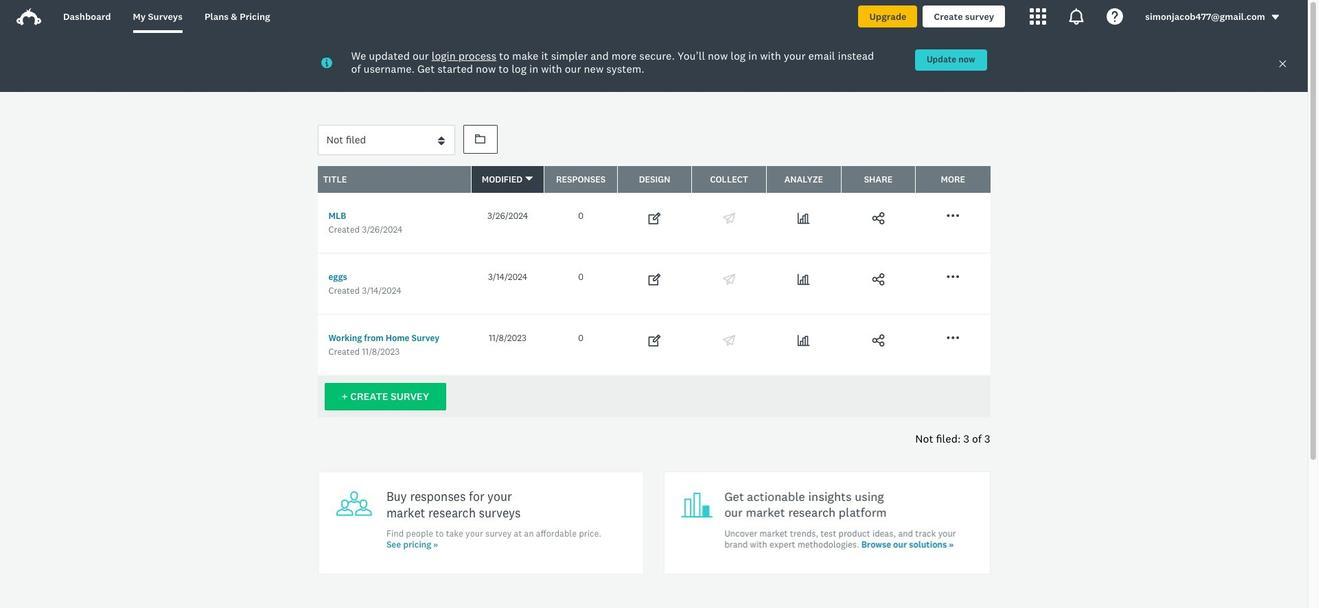 Task type: describe. For each thing, give the bounding box(es) containing it.
2 products icon image from the left
[[1069, 8, 1086, 25]]

x image
[[1279, 59, 1288, 68]]

1 products icon image from the left
[[1031, 8, 1047, 25]]



Task type: locate. For each thing, give the bounding box(es) containing it.
products icon image
[[1031, 8, 1047, 25], [1069, 8, 1086, 25]]

help icon image
[[1108, 8, 1124, 25]]

0 horizontal spatial products icon image
[[1031, 8, 1047, 25]]

surveymonkey logo image
[[16, 8, 41, 25]]

dropdown arrow image
[[1272, 13, 1281, 22]]

1 horizontal spatial products icon image
[[1069, 8, 1086, 25]]



Task type: vqa. For each thing, say whether or not it's contained in the screenshot.
Search templates field
no



